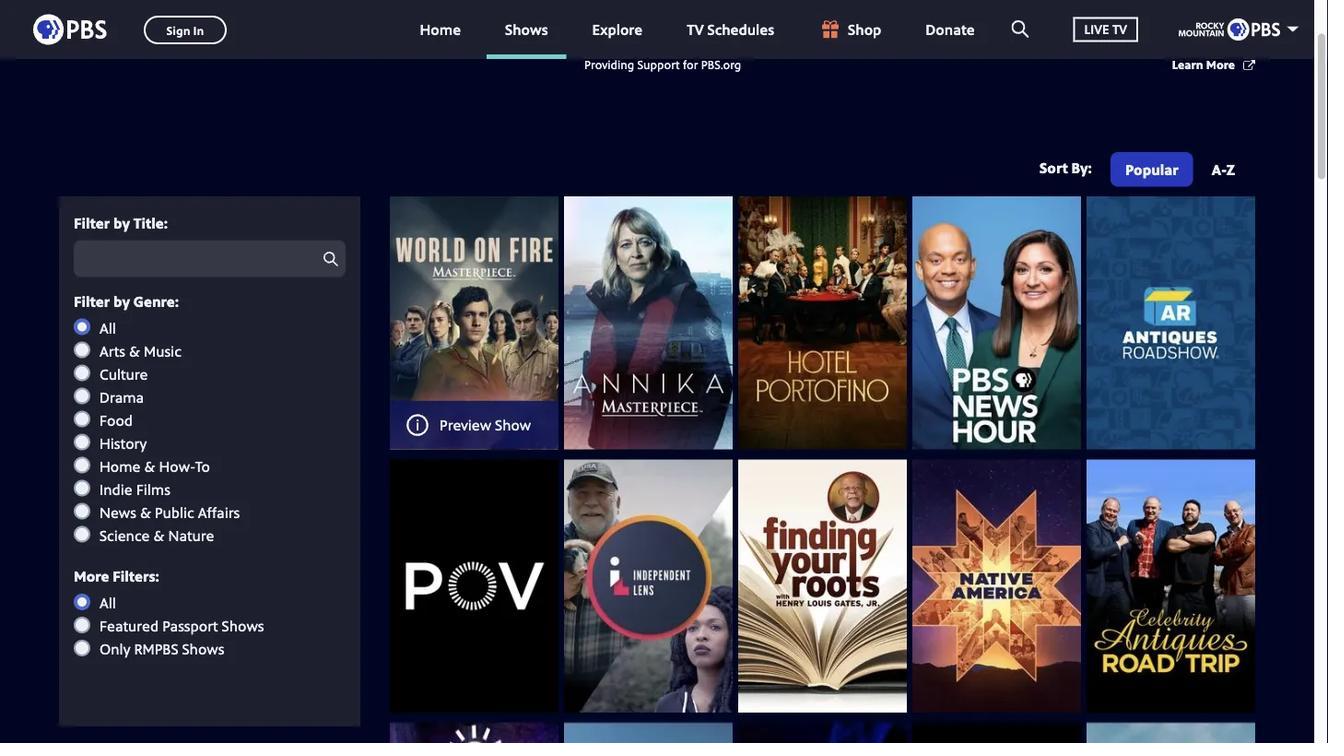 Task type: describe. For each thing, give the bounding box(es) containing it.
donate link
[[908, 0, 994, 59]]

nova image
[[739, 723, 907, 743]]

finding your roots image
[[739, 460, 907, 713]]

music
[[144, 341, 181, 361]]

the caverns sessions image
[[390, 723, 559, 743]]

all inside filter by genre: all arts & music culture drama food history home & how-to indie films news & public affairs science & nature
[[100, 318, 116, 338]]

show
[[495, 415, 531, 435]]

science
[[100, 526, 150, 546]]

shop link
[[801, 0, 900, 59]]

news
[[100, 503, 136, 523]]

1 vertical spatial shows
[[222, 616, 264, 636]]

annika image
[[564, 197, 733, 450]]

tv schedules link
[[669, 0, 793, 59]]

to
[[195, 457, 210, 476]]

filter by title:
[[74, 213, 168, 233]]

native america image
[[913, 460, 1082, 713]]

a-z
[[1212, 160, 1236, 179]]

independent lens image
[[564, 460, 733, 713]]

live tv
[[1085, 20, 1128, 38]]

indie
[[100, 480, 132, 500]]

secrets of the dead image
[[913, 723, 1082, 743]]

z
[[1227, 160, 1236, 179]]

home inside filter by genre: all arts & music culture drama food history home & how-to indie films news & public affairs science & nature
[[100, 457, 141, 476]]

popular
[[1126, 160, 1179, 179]]

0 vertical spatial shows
[[505, 19, 548, 39]]

Filter by Title: text field
[[74, 241, 346, 277]]

sort
[[1040, 158, 1069, 178]]

only
[[100, 640, 130, 659]]

filter for filter by title:
[[74, 213, 110, 233]]

live
[[1085, 20, 1110, 38]]

search image
[[1012, 20, 1030, 38]]

pov image
[[390, 460, 559, 713]]

drama
[[100, 387, 144, 407]]

antiques roadshow image
[[1087, 197, 1256, 450]]

support
[[638, 56, 680, 73]]

filter by genre: all arts & music culture drama food history home & how-to indie films news & public affairs science & nature
[[74, 292, 240, 546]]

nature image
[[564, 723, 733, 743]]

passport
[[162, 616, 218, 636]]

world on fire image
[[390, 197, 559, 450]]

more filters: element
[[74, 593, 346, 659]]

1 horizontal spatial tv
[[1113, 20, 1128, 38]]

filters:
[[113, 567, 159, 587]]

by:
[[1072, 158, 1093, 178]]

learn more link
[[1173, 56, 1256, 75]]

nature
[[168, 526, 214, 546]]

filter by genre: element
[[74, 318, 346, 546]]

rmpbs image
[[1180, 18, 1281, 41]]

tv schedules
[[687, 19, 775, 39]]

films
[[136, 480, 171, 500]]

by for genre:
[[113, 292, 130, 312]]

& down films
[[140, 503, 151, 523]]

pbs image
[[33, 9, 107, 50]]

culture
[[100, 364, 148, 384]]

preview
[[440, 415, 492, 435]]

genre:
[[134, 292, 179, 312]]

donate
[[926, 19, 975, 39]]

2 vertical spatial shows
[[182, 640, 224, 659]]

all inside more filters: all featured passport shows only rmpbs shows
[[100, 593, 116, 613]]

shop
[[849, 19, 882, 39]]



Task type: locate. For each thing, give the bounding box(es) containing it.
explore
[[593, 19, 643, 39]]

schedules
[[708, 19, 775, 39]]

0 vertical spatial filter
[[74, 213, 110, 233]]

all
[[100, 318, 116, 338], [100, 593, 116, 613]]

1 all from the top
[[100, 318, 116, 338]]

all up the arts on the left top
[[100, 318, 116, 338]]

0 vertical spatial home
[[420, 19, 461, 39]]

little bird image
[[1087, 723, 1256, 743]]

1 vertical spatial by
[[113, 292, 130, 312]]

1 vertical spatial all
[[100, 593, 116, 613]]

for
[[683, 56, 699, 73]]

1 horizontal spatial home
[[420, 19, 461, 39]]

by inside filter by genre: all arts & music culture drama food history home & how-to indie films news & public affairs science & nature
[[113, 292, 130, 312]]

celebrity antiques road trip image
[[1087, 460, 1256, 713]]

explore link
[[574, 0, 661, 59]]

& up films
[[144, 457, 155, 476]]

rmpbs
[[134, 640, 178, 659]]

filter inside filter by genre: all arts & music culture drama food history home & how-to indie films news & public affairs science & nature
[[74, 292, 110, 312]]

0 horizontal spatial home
[[100, 457, 141, 476]]

more filters: all featured passport shows only rmpbs shows
[[74, 567, 264, 659]]

how-
[[159, 457, 195, 476]]

tv
[[687, 19, 704, 39], [1113, 20, 1128, 38]]

home left shows link
[[420, 19, 461, 39]]

& down public in the bottom of the page
[[153, 526, 165, 546]]

1 by from the top
[[113, 213, 130, 233]]

providing
[[585, 56, 635, 73]]

advertisement region
[[585, 0, 1256, 47]]

preview show button
[[390, 401, 559, 450]]

1 horizontal spatial more
[[1207, 56, 1236, 73]]

more
[[1207, 56, 1236, 73], [74, 567, 109, 587]]

by
[[113, 213, 130, 233], [113, 292, 130, 312]]

live tv link
[[1056, 0, 1157, 59]]

sort by: element
[[1108, 153, 1251, 192]]

by left the genre: in the left of the page
[[113, 292, 130, 312]]

0 horizontal spatial more
[[74, 567, 109, 587]]

filter
[[74, 213, 110, 233], [74, 292, 110, 312]]

pbs newshour image
[[913, 197, 1082, 450]]

title:
[[134, 213, 168, 233]]

pbs.org
[[702, 56, 742, 73]]

learn
[[1173, 56, 1204, 73]]

2 filter from the top
[[74, 292, 110, 312]]

home link
[[402, 0, 480, 59]]

0 vertical spatial all
[[100, 318, 116, 338]]

food
[[100, 411, 133, 430]]

filter for filter by genre: all arts & music culture drama food history home & how-to indie films news & public affairs science & nature
[[74, 292, 110, 312]]

affairs
[[198, 503, 240, 523]]

shows
[[505, 19, 548, 39], [222, 616, 264, 636], [182, 640, 224, 659]]

& right the arts on the left top
[[129, 341, 140, 361]]

more left filters: in the bottom left of the page
[[74, 567, 109, 587]]

1 filter from the top
[[74, 213, 110, 233]]

arts
[[100, 341, 125, 361]]

1 vertical spatial more
[[74, 567, 109, 587]]

0 vertical spatial more
[[1207, 56, 1236, 73]]

filter left title:
[[74, 213, 110, 233]]

featured
[[100, 616, 159, 636]]

by left title:
[[113, 213, 130, 233]]

shows link
[[487, 0, 567, 59]]

0 horizontal spatial tv
[[687, 19, 704, 39]]

public
[[155, 503, 194, 523]]

sort by:
[[1040, 158, 1093, 178]]

history
[[100, 434, 147, 453]]

filter up the arts on the left top
[[74, 292, 110, 312]]

&
[[129, 341, 140, 361], [144, 457, 155, 476], [140, 503, 151, 523], [153, 526, 165, 546]]

learn more
[[1173, 56, 1236, 73]]

tv up "for"
[[687, 19, 704, 39]]

home down history
[[100, 457, 141, 476]]

more inside more filters: all featured passport shows only rmpbs shows
[[74, 567, 109, 587]]

shows down the passport
[[182, 640, 224, 659]]

0 vertical spatial by
[[113, 213, 130, 233]]

home
[[420, 19, 461, 39], [100, 457, 141, 476]]

1 vertical spatial filter
[[74, 292, 110, 312]]

shows right home link
[[505, 19, 548, 39]]

2 by from the top
[[113, 292, 130, 312]]

1 vertical spatial home
[[100, 457, 141, 476]]

a-
[[1212, 160, 1227, 179]]

all up featured
[[100, 593, 116, 613]]

by for title:
[[113, 213, 130, 233]]

more right the learn
[[1207, 56, 1236, 73]]

preview show
[[440, 415, 531, 435]]

providing support for pbs.org
[[585, 56, 742, 73]]

tv right live at the top
[[1113, 20, 1128, 38]]

2 all from the top
[[100, 593, 116, 613]]

shows right the passport
[[222, 616, 264, 636]]

hotel portofino image
[[739, 197, 907, 450]]



Task type: vqa. For each thing, say whether or not it's contained in the screenshot.
Local
no



